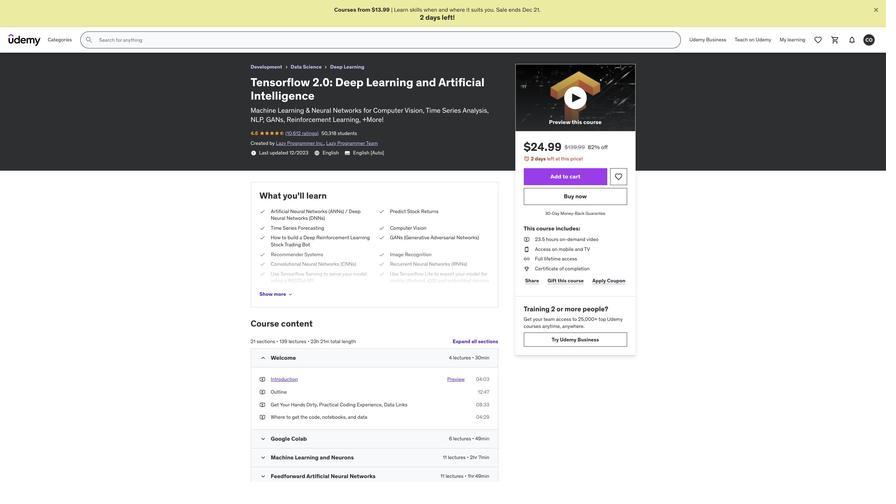 Task type: describe. For each thing, give the bounding box(es) containing it.
export
[[440, 271, 454, 277]]

50,318
[[322, 130, 337, 137]]

business inside udemy business link
[[707, 37, 727, 43]]

this
[[524, 225, 535, 232]]

machine learning and neurons
[[271, 454, 354, 461]]

deep learning link
[[330, 63, 365, 71]]

content
[[281, 318, 313, 329]]

on for access
[[552, 246, 558, 253]]

23h 21m
[[311, 339, 330, 345]]

21.
[[534, 6, 541, 13]]

gift
[[548, 278, 557, 284]]

systems
[[305, 251, 323, 258]]

deep inside artificial neural networks (anns) / deep neural networks (dnns)
[[349, 208, 361, 215]]

devices
[[473, 278, 489, 284]]

course
[[251, 318, 279, 329]]

access inside the training 2 or more people? get your team access to 25,000+ top udemy courses anytime, anywhere.
[[556, 316, 572, 323]]

(generative
[[404, 235, 430, 241]]

2 49min from the top
[[476, 473, 490, 480]]

xsmall image for 12/2023
[[251, 150, 256, 156]]

predict stock returns
[[390, 208, 439, 215]]

try udemy business
[[552, 337, 599, 343]]

development
[[251, 64, 282, 70]]

add to cart
[[551, 173, 581, 180]]

a inside use tensorflow serving to serve your model using a restful api
[[284, 278, 287, 284]]

show more button
[[260, 288, 293, 302]]

image recognition
[[390, 251, 432, 258]]

25,000+
[[578, 316, 598, 323]]

lectures right 139 at left bottom
[[289, 339, 307, 345]]

04:29
[[477, 415, 490, 421]]

where to get the code, notebooks, and data
[[271, 415, 368, 421]]

course content
[[251, 318, 313, 329]]

on-
[[560, 236, 568, 243]]

21
[[251, 339, 256, 345]]

my
[[780, 37, 787, 43]]

gans
[[390, 235, 403, 241]]

this for preview
[[572, 119, 582, 126]]

your for export
[[456, 271, 465, 277]]

my learning link
[[776, 32, 810, 49]]

course language image
[[314, 150, 320, 156]]

1 sections from the left
[[257, 339, 275, 345]]

small image for feedforward
[[260, 473, 267, 481]]

xsmall image left 'image'
[[379, 251, 385, 258]]

teach on udemy link
[[731, 32, 776, 49]]

udemy inside the training 2 or more people? get your team access to 25,000+ top udemy courses anytime, anywhere.
[[608, 316, 623, 323]]

0 horizontal spatial time
[[271, 225, 282, 231]]

2 programmer from the left
[[338, 140, 365, 146]]

stock inside "how to build a deep reinforcement learning stock trading bot"
[[271, 242, 284, 248]]

created
[[251, 140, 269, 146]]

|
[[391, 6, 393, 13]]

[auto]
[[371, 150, 384, 156]]

lifetime
[[544, 256, 561, 262]]

team
[[544, 316, 555, 323]]

artificial neural networks (anns) / deep neural networks (dnns)
[[271, 208, 361, 222]]

xsmall image for serving
[[260, 271, 265, 278]]

udemy business link
[[686, 32, 731, 49]]

get your hands dirty, practical coding experience, data links
[[271, 402, 408, 408]]

get inside the training 2 or more people? get your team access to 25,000+ top udemy courses anytime, anywhere.
[[524, 316, 532, 323]]

expand all sections
[[453, 339, 499, 345]]

buy
[[564, 193, 575, 200]]

categories button
[[44, 32, 76, 49]]

this course includes:
[[524, 225, 581, 232]]

team
[[366, 140, 378, 146]]

networks up 'export'
[[429, 261, 451, 268]]

to inside button
[[563, 173, 569, 180]]

and left data on the left bottom of the page
[[348, 415, 357, 421]]

21 sections • 139 lectures • 23h 21m total length
[[251, 339, 356, 345]]

or
[[557, 305, 563, 314]]

dec
[[523, 6, 533, 13]]

buy now
[[564, 193, 587, 200]]

• for google colab
[[473, 436, 474, 442]]

now
[[576, 193, 587, 200]]

sections inside dropdown button
[[478, 339, 499, 345]]

to inside "how to build a deep reinforcement learning stock trading bot"
[[282, 235, 287, 241]]

$24.99 $139.99 82% off
[[524, 140, 608, 154]]

139
[[280, 339, 288, 345]]

created by lazy programmer inc. , lazy programmer team
[[251, 140, 378, 146]]

money-
[[561, 211, 575, 216]]

a inside "how to build a deep reinforcement learning stock trading bot"
[[300, 235, 302, 241]]

your for serve
[[343, 271, 352, 277]]

access on mobile and tv
[[535, 246, 590, 253]]

deep learning
[[330, 64, 365, 70]]

xsmall image left your
[[260, 402, 265, 409]]

dirty,
[[307, 402, 318, 408]]

time inside 'tensorflow 2.0: deep learning and artificial intelligence machine learning & neural networks for computer vision, time series analysis, nlp, gans, reinforcement learning, +more!'
[[426, 106, 441, 115]]

serve
[[329, 271, 341, 277]]

recommender
[[271, 251, 303, 258]]

and inside 'use tensorflow lite to export your model for mobile (android, ios) and embedded devices'
[[438, 278, 446, 284]]

to left get at the bottom
[[286, 415, 291, 421]]

1 horizontal spatial 2
[[531, 156, 534, 162]]

vision,
[[405, 106, 425, 115]]

sale
[[497, 6, 508, 13]]

use for use tensorflow serving to serve your model using a restful api
[[271, 271, 280, 277]]

0 vertical spatial mobile
[[559, 246, 574, 253]]

1 programmer from the left
[[287, 140, 315, 146]]

introduction button
[[271, 377, 298, 384]]

0 vertical spatial stock
[[407, 208, 420, 215]]

use for use tensorflow lite to export your model for mobile (android, ios) and embedded devices
[[390, 271, 399, 277]]

people?
[[583, 305, 609, 314]]

networks up the time series forecasting
[[287, 215, 308, 222]]

reinforcement inside "how to build a deep reinforcement learning stock trading bot"
[[317, 235, 349, 241]]

deep inside 'tensorflow 2.0: deep learning and artificial intelligence machine learning & neural networks for computer vision, time series analysis, nlp, gans, reinforcement learning, +more!'
[[335, 75, 364, 90]]

full
[[535, 256, 543, 262]]

gans (generative adversarial networks)
[[390, 235, 479, 241]]

more inside button
[[274, 291, 286, 298]]

by
[[270, 140, 275, 146]]

to inside the training 2 or more people? get your team access to 25,000+ top udemy courses anytime, anywhere.
[[573, 316, 577, 323]]

ios)
[[428, 278, 437, 284]]

teach
[[735, 37, 748, 43]]

2 inside the training 2 or more people? get your team access to 25,000+ top udemy courses anytime, anywhere.
[[551, 305, 555, 314]]

1 vertical spatial wishlist image
[[615, 173, 623, 181]]

1 vertical spatial get
[[271, 402, 279, 408]]

(dnns)
[[309, 215, 325, 222]]

1 vertical spatial this
[[561, 156, 570, 162]]

2 vertical spatial artificial
[[307, 473, 330, 480]]

networks up (dnns) at the top of page
[[306, 208, 327, 215]]

all
[[472, 339, 477, 345]]

more inside the training 2 or more people? get your team access to 25,000+ top udemy courses anytime, anywhere.
[[565, 305, 582, 314]]

model for use tensorflow lite to export your model for mobile (android, ios) and embedded devices
[[466, 271, 480, 277]]

0 horizontal spatial data
[[291, 64, 302, 70]]

close image
[[873, 6, 880, 13]]

categories
[[48, 37, 72, 43]]

data science
[[291, 64, 322, 70]]

tensorflow inside 'tensorflow 2.0: deep learning and artificial intelligence machine learning & neural networks for computer vision, time series analysis, nlp, gans, reinforcement learning, +more!'
[[251, 75, 310, 90]]

small image for google colab
[[260, 436, 267, 443]]

2 days left at this price!
[[531, 156, 583, 162]]

full lifetime access
[[535, 256, 578, 262]]

the
[[301, 415, 308, 421]]

co
[[866, 37, 873, 43]]

share
[[526, 278, 539, 284]]

experience,
[[357, 402, 383, 408]]

30-day money-back guarantee
[[546, 211, 606, 216]]

on for teach
[[749, 37, 755, 43]]

shopping cart with 0 items image
[[831, 36, 840, 44]]

returns
[[421, 208, 439, 215]]

1 vertical spatial machine
[[271, 454, 294, 461]]

cart
[[570, 173, 581, 180]]

bot
[[302, 242, 310, 248]]

skills
[[410, 6, 423, 13]]

courses
[[524, 323, 541, 330]]

video
[[587, 236, 599, 243]]

course for gift this course
[[568, 278, 584, 284]]

links
[[396, 402, 408, 408]]

• left 139 at left bottom
[[277, 339, 278, 345]]

lectures for welcome
[[453, 355, 471, 361]]

forecasting
[[298, 225, 324, 231]]

preview for preview this course
[[549, 119, 571, 126]]

networks down neurons
[[350, 473, 376, 480]]

english [auto]
[[353, 150, 384, 156]]

courses
[[334, 6, 356, 13]]

xsmall image for build
[[260, 235, 265, 242]]



Task type: vqa. For each thing, say whether or not it's contained in the screenshot.


Task type: locate. For each thing, give the bounding box(es) containing it.
2 small image from the top
[[260, 473, 267, 481]]

stock down how on the top left of the page
[[271, 242, 284, 248]]

preview up $24.99 $139.99 82% off at the right top of page
[[549, 119, 571, 126]]

gift this course link
[[546, 274, 586, 288]]

1 vertical spatial artificial
[[271, 208, 289, 215]]

0 horizontal spatial days
[[426, 13, 441, 22]]

1 vertical spatial 2
[[531, 156, 534, 162]]

last
[[259, 150, 269, 156]]

deep down deep learning link
[[335, 75, 364, 90]]

show
[[260, 291, 273, 298]]

2 inside courses from $13.99 | learn skills when and where it suits you. sale ends dec 21. 2 days left!
[[420, 13, 424, 22]]

2 horizontal spatial artificial
[[439, 75, 485, 90]]

1 vertical spatial data
[[384, 402, 395, 408]]

submit search image
[[85, 36, 94, 44]]

model inside 'use tensorflow lite to export your model for mobile (android, ios) and embedded devices'
[[466, 271, 480, 277]]

lectures
[[289, 339, 307, 345], [453, 355, 471, 361], [454, 436, 471, 442], [448, 455, 466, 461], [446, 473, 464, 480]]

lazy right by
[[276, 140, 286, 146]]

artificial up analysis,
[[439, 75, 485, 90]]

1 vertical spatial 49min
[[476, 473, 490, 480]]

0 vertical spatial more
[[274, 291, 286, 298]]

neural down neurons
[[331, 473, 349, 480]]

1 small image from the top
[[260, 455, 267, 462]]

use inside 'use tensorflow lite to export your model for mobile (android, ios) and embedded devices'
[[390, 271, 399, 277]]

xsmall image inside show more button
[[288, 292, 293, 298]]

2 sections from the left
[[478, 339, 499, 345]]

2 lazy from the left
[[326, 140, 336, 146]]

notifications image
[[848, 36, 857, 44]]

welcome
[[271, 355, 296, 362]]

xsmall image
[[284, 64, 289, 70], [251, 150, 256, 156], [260, 235, 265, 242], [379, 235, 385, 242], [524, 236, 530, 243], [524, 246, 530, 253], [379, 251, 385, 258], [524, 256, 530, 263], [260, 261, 265, 268], [524, 266, 530, 273], [260, 271, 265, 278], [260, 402, 265, 409]]

restful
[[288, 278, 306, 284]]

computer vision
[[390, 225, 427, 231]]

xsmall image left gans
[[379, 235, 385, 242]]

development link
[[251, 63, 282, 71]]

xsmall image for access
[[524, 256, 530, 263]]

anytime,
[[543, 323, 561, 330]]

course inside button
[[584, 119, 602, 126]]

xsmall image left the data science link
[[284, 64, 289, 70]]

tensorflow inside use tensorflow serving to serve your model using a restful api
[[281, 271, 305, 277]]

xsmall image left how on the top left of the page
[[260, 235, 265, 242]]

1 use from the left
[[271, 271, 280, 277]]

1 vertical spatial series
[[283, 225, 297, 231]]

when
[[424, 6, 438, 13]]

preview inside button
[[549, 119, 571, 126]]

networks up learning,
[[333, 106, 362, 115]]

guarantee
[[586, 211, 606, 216]]

0 vertical spatial 11
[[443, 455, 447, 461]]

training 2 or more people? get your team access to 25,000+ top udemy courses anytime, anywhere.
[[524, 305, 623, 330]]

learning
[[344, 64, 365, 70], [366, 75, 414, 90], [278, 106, 304, 115], [351, 235, 370, 241], [295, 454, 319, 461]]

0 horizontal spatial business
[[578, 337, 599, 343]]

0 vertical spatial data
[[291, 64, 302, 70]]

how
[[271, 235, 281, 241]]

mobile down recurrent
[[390, 278, 405, 284]]

lazy programmer inc. link
[[276, 140, 324, 146]]

small image
[[260, 455, 267, 462], [260, 473, 267, 481]]

closed captions image
[[345, 150, 350, 156]]

udemy image
[[8, 34, 41, 46]]

use
[[271, 271, 280, 277], [390, 271, 399, 277]]

1 small image from the top
[[260, 355, 267, 362]]

•
[[277, 339, 278, 345], [308, 339, 310, 345], [472, 355, 474, 361], [473, 436, 474, 442], [467, 455, 469, 461], [465, 473, 467, 480]]

anywhere.
[[563, 323, 585, 330]]

xsmall image
[[323, 64, 329, 70], [260, 208, 265, 215], [379, 208, 385, 215], [260, 225, 265, 232], [379, 225, 385, 232], [260, 251, 265, 258], [379, 261, 385, 268], [379, 271, 385, 278], [288, 292, 293, 298], [260, 377, 265, 384], [260, 389, 265, 396], [260, 415, 265, 421]]

sections
[[257, 339, 275, 345], [478, 339, 499, 345]]

and down 'export'
[[438, 278, 446, 284]]

1 vertical spatial course
[[537, 225, 555, 232]]

to right how on the top left of the page
[[282, 235, 287, 241]]

this right the "at"
[[561, 156, 570, 162]]

small image for machine
[[260, 455, 267, 462]]

xsmall image for networks
[[260, 261, 265, 268]]

get left your
[[271, 402, 279, 408]]

2 horizontal spatial 2
[[551, 305, 555, 314]]

english down ,
[[323, 150, 339, 156]]

1 horizontal spatial more
[[565, 305, 582, 314]]

use down recurrent
[[390, 271, 399, 277]]

0 horizontal spatial stock
[[271, 242, 284, 248]]

series inside 'tensorflow 2.0: deep learning and artificial intelligence machine learning & neural networks for computer vision, time series analysis, nlp, gans, reinforcement learning, +more!'
[[442, 106, 461, 115]]

0 horizontal spatial model
[[353, 271, 367, 277]]

apply coupon
[[593, 278, 626, 284]]

reinforcement down forecasting
[[317, 235, 349, 241]]

• left 30min at the right bottom of the page
[[472, 355, 474, 361]]

access down 'access on mobile and tv'
[[562, 256, 578, 262]]

0 vertical spatial a
[[300, 235, 302, 241]]

1 vertical spatial preview
[[448, 377, 465, 383]]

1 horizontal spatial on
[[749, 37, 755, 43]]

• for welcome
[[472, 355, 474, 361]]

for
[[364, 106, 372, 115], [481, 271, 487, 277]]

Search for anything text field
[[98, 34, 673, 46]]

2 english from the left
[[353, 150, 370, 156]]

to inside use tensorflow serving to serve your model using a restful api
[[324, 271, 328, 277]]

xsmall image left "convolutional"
[[260, 261, 265, 268]]

courses from $13.99 | learn skills when and where it suits you. sale ends dec 21. 2 days left!
[[334, 6, 541, 22]]

neural right &
[[312, 106, 331, 115]]

demand
[[568, 236, 586, 243]]

0 vertical spatial for
[[364, 106, 372, 115]]

0 vertical spatial computer
[[373, 106, 403, 115]]

mobile inside 'use tensorflow lite to export your model for mobile (android, ios) and embedded devices'
[[390, 278, 405, 284]]

for inside 'tensorflow 2.0: deep learning and artificial intelligence machine learning & neural networks for computer vision, time series analysis, nlp, gans, reinforcement learning, +more!'
[[364, 106, 372, 115]]

use up using
[[271, 271, 280, 277]]

2 right alarm 'icon'
[[531, 156, 534, 162]]

more right or
[[565, 305, 582, 314]]

preview for preview
[[448, 377, 465, 383]]

1 horizontal spatial english
[[353, 150, 370, 156]]

networks inside 'tensorflow 2.0: deep learning and artificial intelligence machine learning & neural networks for computer vision, time series analysis, nlp, gans, reinforcement learning, +more!'
[[333, 106, 362, 115]]

small image for welcome
[[260, 355, 267, 362]]

neural down systems
[[302, 261, 317, 268]]

1 vertical spatial small image
[[260, 436, 267, 443]]

small image left welcome
[[260, 355, 267, 362]]

(10,612
[[286, 130, 301, 137]]

0 horizontal spatial on
[[552, 246, 558, 253]]

on up full lifetime access
[[552, 246, 558, 253]]

tensorflow up (android,
[[400, 271, 424, 277]]

coupon
[[607, 278, 626, 284]]

days down when on the left
[[426, 13, 441, 22]]

length
[[342, 339, 356, 345]]

expand
[[453, 339, 471, 345]]

suits
[[471, 6, 483, 13]]

left!
[[442, 13, 455, 22]]

0 vertical spatial this
[[572, 119, 582, 126]]

• left 23h 21m
[[308, 339, 310, 345]]

deep inside "how to build a deep reinforcement learning stock trading bot"
[[304, 235, 315, 241]]

1 horizontal spatial model
[[466, 271, 480, 277]]

deep up 2.0:
[[330, 64, 343, 70]]

2 vertical spatial this
[[558, 278, 567, 284]]

neural up how on the top left of the page
[[271, 215, 286, 222]]

xsmall image for mobile
[[524, 246, 530, 253]]

2 left or
[[551, 305, 555, 314]]

0 vertical spatial small image
[[260, 455, 267, 462]]

1 horizontal spatial days
[[535, 156, 546, 162]]

1 horizontal spatial your
[[456, 271, 465, 277]]

04:03
[[476, 377, 490, 383]]

0 horizontal spatial your
[[343, 271, 352, 277]]

1 model from the left
[[353, 271, 367, 277]]

model for use tensorflow serving to serve your model using a restful api
[[353, 271, 367, 277]]

data left science
[[291, 64, 302, 70]]

2 vertical spatial course
[[568, 278, 584, 284]]

tv
[[585, 246, 590, 253]]

series
[[442, 106, 461, 115], [283, 225, 297, 231]]

49min
[[476, 436, 490, 442], [476, 473, 490, 480]]

1 vertical spatial access
[[556, 316, 572, 323]]

11 up 11 lectures • 1hr 49min
[[443, 455, 447, 461]]

0 horizontal spatial 2
[[420, 13, 424, 22]]

,
[[324, 140, 325, 146]]

course for preview this course
[[584, 119, 602, 126]]

nlp,
[[251, 116, 265, 124]]

• up 2hr
[[473, 436, 474, 442]]

neural inside 'tensorflow 2.0: deep learning and artificial intelligence machine learning & neural networks for computer vision, time series analysis, nlp, gans, reinforcement learning, +more!'
[[312, 106, 331, 115]]

tensorflow up restful
[[281, 271, 305, 277]]

0 vertical spatial machine
[[251, 106, 276, 115]]

and inside courses from $13.99 | learn skills when and where it suits you. sale ends dec 21. 2 days left!
[[439, 6, 448, 13]]

and up the left!
[[439, 6, 448, 13]]

english
[[323, 150, 339, 156], [353, 150, 370, 156]]

xsmall image for on-
[[524, 236, 530, 243]]

days inside courses from $13.99 | learn skills when and where it suits you. sale ends dec 21. 2 days left!
[[426, 13, 441, 22]]

time series forecasting
[[271, 225, 324, 231]]

model up devices
[[466, 271, 480, 277]]

for up devices
[[481, 271, 487, 277]]

2 use from the left
[[390, 271, 399, 277]]

networks)
[[457, 235, 479, 241]]

off
[[602, 144, 608, 151]]

to
[[563, 173, 569, 180], [282, 235, 287, 241], [324, 271, 328, 277], [435, 271, 439, 277], [573, 316, 577, 323], [286, 415, 291, 421]]

machine down google
[[271, 454, 294, 461]]

sections right 21
[[257, 339, 275, 345]]

small image
[[260, 355, 267, 362], [260, 436, 267, 443]]

0 horizontal spatial mobile
[[390, 278, 405, 284]]

1 vertical spatial more
[[565, 305, 582, 314]]

model inside use tensorflow serving to serve your model using a restful api
[[353, 271, 367, 277]]

0 horizontal spatial use
[[271, 271, 280, 277]]

and left tv
[[575, 246, 584, 253]]

to up anywhere.
[[573, 316, 577, 323]]

&
[[306, 106, 310, 115]]

23.5
[[535, 236, 545, 243]]

1 horizontal spatial a
[[300, 235, 302, 241]]

computer
[[373, 106, 403, 115], [390, 225, 412, 231]]

add
[[551, 173, 562, 180]]

serving
[[306, 271, 323, 277]]

on
[[749, 37, 755, 43], [552, 246, 558, 253]]

0 horizontal spatial artificial
[[271, 208, 289, 215]]

11 lectures • 1hr 49min
[[441, 473, 490, 480]]

0 vertical spatial preview
[[549, 119, 571, 126]]

more down using
[[274, 291, 286, 298]]

this inside gift this course link
[[558, 278, 567, 284]]

1 horizontal spatial mobile
[[559, 246, 574, 253]]

1 vertical spatial 11
[[441, 473, 445, 480]]

course up 82%
[[584, 119, 602, 126]]

0 horizontal spatial more
[[274, 291, 286, 298]]

0 horizontal spatial get
[[271, 402, 279, 408]]

lectures right 4
[[453, 355, 471, 361]]

deep right /
[[349, 208, 361, 215]]

machine up nlp, at the top of page
[[251, 106, 276, 115]]

your up courses
[[533, 316, 543, 323]]

my learning
[[780, 37, 806, 43]]

lectures for google colab
[[454, 436, 471, 442]]

to left serve
[[324, 271, 328, 277]]

mobile
[[559, 246, 574, 253], [390, 278, 405, 284]]

programmer down students
[[338, 140, 365, 146]]

this right gift
[[558, 278, 567, 284]]

this up $139.99
[[572, 119, 582, 126]]

show more
[[260, 291, 286, 298]]

tensorflow for use tensorflow serving to serve your model using a restful api
[[281, 271, 305, 277]]

1 horizontal spatial wishlist image
[[814, 36, 823, 44]]

feedforward artificial neural networks
[[271, 473, 376, 480]]

where
[[271, 415, 285, 421]]

for inside 'use tensorflow lite to export your model for mobile (android, ios) and embedded devices'
[[481, 271, 487, 277]]

includes:
[[556, 225, 581, 232]]

to inside 'use tensorflow lite to export your model for mobile (android, ios) and embedded devices'
[[435, 271, 439, 277]]

this for gift
[[558, 278, 567, 284]]

time right vision,
[[426, 106, 441, 115]]

1 horizontal spatial data
[[384, 402, 395, 408]]

0 vertical spatial access
[[562, 256, 578, 262]]

reinforcement inside 'tensorflow 2.0: deep learning and artificial intelligence machine learning & neural networks for computer vision, time series analysis, nlp, gans, reinforcement learning, +more!'
[[287, 116, 331, 124]]

your inside use tensorflow serving to serve your model using a restful api
[[343, 271, 352, 277]]

1 horizontal spatial series
[[442, 106, 461, 115]]

lectures for machine learning and neurons
[[448, 455, 466, 461]]

try
[[552, 337, 559, 343]]

• for machine learning and neurons
[[467, 455, 469, 461]]

0 horizontal spatial preview
[[448, 377, 465, 383]]

0 horizontal spatial sections
[[257, 339, 275, 345]]

xsmall image for completion
[[524, 266, 530, 273]]

6
[[449, 436, 452, 442]]

tensorflow inside 'use tensorflow lite to export your model for mobile (android, ios) and embedded devices'
[[400, 271, 424, 277]]

xsmall image down this
[[524, 236, 530, 243]]

0 vertical spatial wishlist image
[[814, 36, 823, 44]]

wishlist image
[[814, 36, 823, 44], [615, 173, 623, 181]]

1 horizontal spatial get
[[524, 316, 532, 323]]

lectures left 2hr
[[448, 455, 466, 461]]

1 horizontal spatial business
[[707, 37, 727, 43]]

11 for machine learning and neurons
[[443, 455, 447, 461]]

0 vertical spatial 49min
[[476, 436, 490, 442]]

1 49min from the top
[[476, 436, 490, 442]]

1 horizontal spatial stock
[[407, 208, 420, 215]]

1 horizontal spatial sections
[[478, 339, 499, 345]]

networks up serve
[[318, 261, 340, 268]]

50,318 students
[[322, 130, 357, 137]]

back
[[575, 211, 585, 216]]

reinforcement
[[287, 116, 331, 124], [317, 235, 349, 241]]

1 horizontal spatial lazy
[[326, 140, 336, 146]]

expand all sections button
[[453, 335, 499, 349]]

7min
[[479, 455, 490, 461]]

artificial inside 'tensorflow 2.0: deep learning and artificial intelligence machine learning & neural networks for computer vision, time series analysis, nlp, gans, reinforcement learning, +more!'
[[439, 75, 485, 90]]

1 vertical spatial stock
[[271, 242, 284, 248]]

use inside use tensorflow serving to serve your model using a restful api
[[271, 271, 280, 277]]

1 vertical spatial small image
[[260, 473, 267, 481]]

english for english
[[323, 150, 339, 156]]

access down or
[[556, 316, 572, 323]]

xsmall image left last at the top left of page
[[251, 150, 256, 156]]

1 horizontal spatial time
[[426, 106, 441, 115]]

1 vertical spatial computer
[[390, 225, 412, 231]]

1 horizontal spatial use
[[390, 271, 399, 277]]

• left 2hr
[[467, 455, 469, 461]]

days left left
[[535, 156, 546, 162]]

lectures left 1hr
[[446, 473, 464, 480]]

(10,612 ratings)
[[286, 130, 319, 137]]

a right build
[[300, 235, 302, 241]]

30-
[[546, 211, 553, 216]]

neural down you'll
[[290, 208, 305, 215]]

predict
[[390, 208, 406, 215]]

12:47
[[478, 389, 490, 396]]

2 model from the left
[[466, 271, 480, 277]]

deep up "bot"
[[304, 235, 315, 241]]

2 vertical spatial 2
[[551, 305, 555, 314]]

learning inside "how to build a deep reinforcement learning stock trading bot"
[[351, 235, 370, 241]]

1 lazy from the left
[[276, 140, 286, 146]]

and inside 'tensorflow 2.0: deep learning and artificial intelligence machine learning & neural networks for computer vision, time series analysis, nlp, gans, reinforcement learning, +more!'
[[416, 75, 436, 90]]

series up build
[[283, 225, 297, 231]]

machine inside 'tensorflow 2.0: deep learning and artificial intelligence machine learning & neural networks for computer vision, time series analysis, nlp, gans, reinforcement learning, +more!'
[[251, 106, 276, 115]]

convolutional
[[271, 261, 301, 268]]

1 english from the left
[[323, 150, 339, 156]]

0 horizontal spatial wishlist image
[[615, 173, 623, 181]]

to left cart
[[563, 173, 569, 180]]

0 vertical spatial days
[[426, 13, 441, 22]]

english for english [auto]
[[353, 150, 370, 156]]

1 horizontal spatial for
[[481, 271, 487, 277]]

and left neurons
[[320, 454, 330, 461]]

0 horizontal spatial lazy
[[276, 140, 286, 146]]

data left links
[[384, 402, 395, 408]]

11 left 1hr
[[441, 473, 445, 480]]

computer inside 'tensorflow 2.0: deep learning and artificial intelligence machine learning & neural networks for computer vision, time series analysis, nlp, gans, reinforcement learning, +more!'
[[373, 106, 403, 115]]

this inside preview this course button
[[572, 119, 582, 126]]

/
[[345, 208, 348, 215]]

coding
[[340, 402, 356, 408]]

programmer down (10,612 ratings) at the left top of page
[[287, 140, 315, 146]]

0 horizontal spatial english
[[323, 150, 339, 156]]

tensorflow down development link
[[251, 75, 310, 90]]

learning,
[[333, 116, 361, 124]]

artificial down machine learning and neurons
[[307, 473, 330, 480]]

0 horizontal spatial for
[[364, 106, 372, 115]]

learn
[[307, 190, 327, 201]]

2 horizontal spatial your
[[533, 316, 543, 323]]

0 horizontal spatial series
[[283, 225, 297, 231]]

0 vertical spatial small image
[[260, 355, 267, 362]]

1 vertical spatial for
[[481, 271, 487, 277]]

1 vertical spatial on
[[552, 246, 558, 253]]

learn
[[394, 6, 409, 13]]

xsmall image left the "access"
[[524, 246, 530, 253]]

students
[[338, 130, 357, 137]]

english down lazy programmer team link
[[353, 150, 370, 156]]

1 horizontal spatial preview
[[549, 119, 571, 126]]

outline
[[271, 389, 287, 396]]

time up how on the top left of the page
[[271, 225, 282, 231]]

1 vertical spatial time
[[271, 225, 282, 231]]

api
[[307, 278, 314, 284]]

business inside "try udemy business" link
[[578, 337, 599, 343]]

2 small image from the top
[[260, 436, 267, 443]]

• for feedforward artificial neural networks
[[465, 473, 467, 480]]

neural down recognition
[[413, 261, 428, 268]]

share button
[[524, 274, 541, 288]]

reinforcement down &
[[287, 116, 331, 124]]

xsmall image up share
[[524, 266, 530, 273]]

convolutional neural networks (cnns)
[[271, 261, 356, 268]]

4.6
[[251, 130, 258, 137]]

lazy right ,
[[326, 140, 336, 146]]

your down (cnns)
[[343, 271, 352, 277]]

1 vertical spatial mobile
[[390, 278, 405, 284]]

11 for feedforward artificial neural networks
[[441, 473, 445, 480]]

how to build a deep reinforcement learning stock trading bot
[[271, 235, 370, 248]]

0 vertical spatial get
[[524, 316, 532, 323]]

0 vertical spatial series
[[442, 106, 461, 115]]

alarm image
[[524, 156, 530, 162]]

08:33
[[476, 402, 490, 408]]

tensorflow for use tensorflow lite to export your model for mobile (android, ios) and embedded devices
[[400, 271, 424, 277]]

computer up +more!
[[373, 106, 403, 115]]

sections right all
[[478, 339, 499, 345]]

your inside the training 2 or more people? get your team access to 25,000+ top udemy courses anytime, anywhere.
[[533, 316, 543, 323]]

course down completion
[[568, 278, 584, 284]]

course
[[584, 119, 602, 126], [537, 225, 555, 232], [568, 278, 584, 284]]

0 horizontal spatial programmer
[[287, 140, 315, 146]]

xsmall image for adversarial
[[379, 235, 385, 242]]

49min up 7min
[[476, 436, 490, 442]]

0 vertical spatial on
[[749, 37, 755, 43]]

xsmall image left full
[[524, 256, 530, 263]]

series left analysis,
[[442, 106, 461, 115]]

lazy programmer team link
[[326, 140, 378, 146]]

inc.
[[316, 140, 324, 146]]

completion
[[565, 266, 590, 272]]

your inside 'use tensorflow lite to export your model for mobile (android, ios) and embedded devices'
[[456, 271, 465, 277]]

0 vertical spatial course
[[584, 119, 602, 126]]

practical
[[319, 402, 339, 408]]

0 vertical spatial business
[[707, 37, 727, 43]]

1 vertical spatial days
[[535, 156, 546, 162]]

0 vertical spatial reinforcement
[[287, 116, 331, 124]]

1 vertical spatial reinforcement
[[317, 235, 349, 241]]

1 vertical spatial a
[[284, 278, 287, 284]]

lectures for feedforward artificial neural networks
[[446, 473, 464, 480]]

artificial inside artificial neural networks (anns) / deep neural networks (dnns)
[[271, 208, 289, 215]]

1 horizontal spatial programmer
[[338, 140, 365, 146]]

$24.99
[[524, 140, 562, 154]]

last updated 12/2023
[[259, 150, 309, 156]]

0 vertical spatial 2
[[420, 13, 424, 22]]

total
[[331, 339, 341, 345]]

0 vertical spatial artificial
[[439, 75, 485, 90]]

for up +more!
[[364, 106, 372, 115]]

on right the "teach"
[[749, 37, 755, 43]]

a right using
[[284, 278, 287, 284]]



